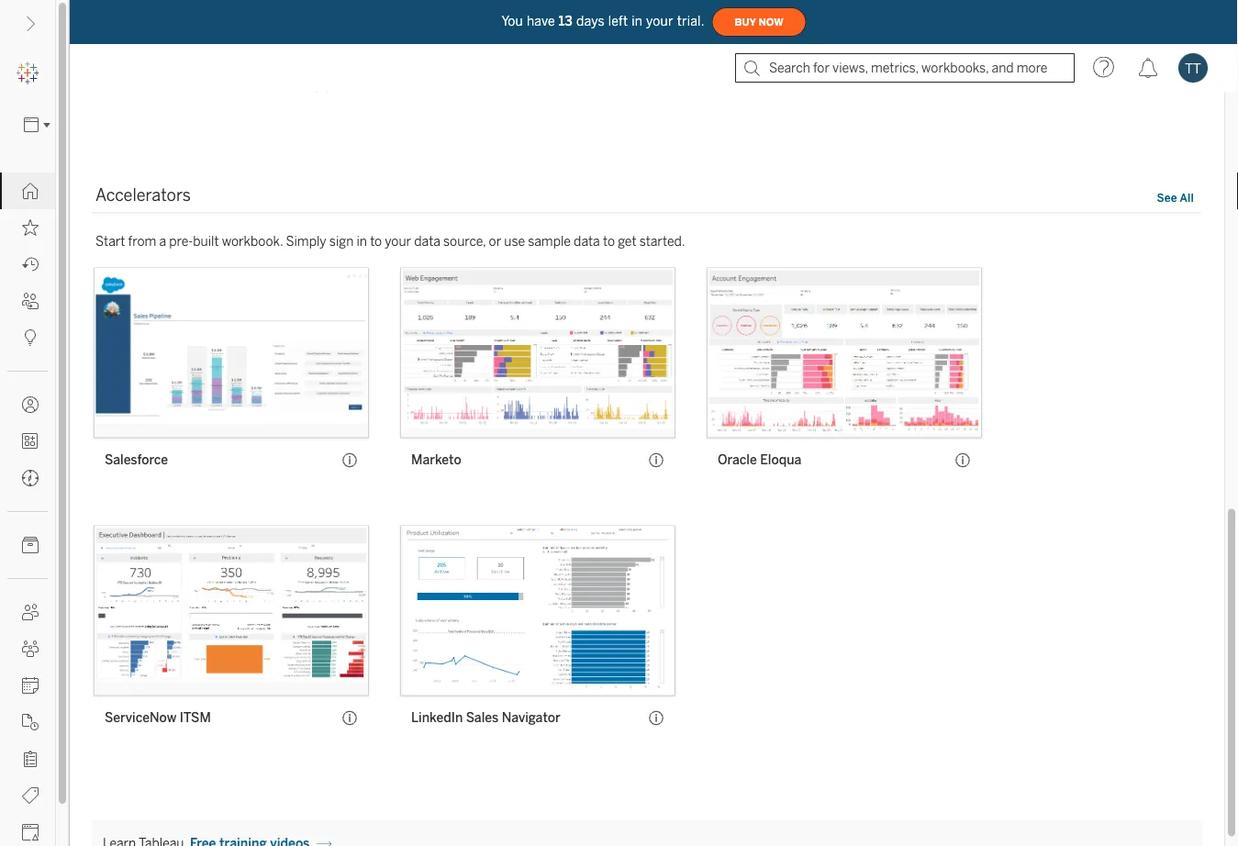 Task type: vqa. For each thing, say whether or not it's contained in the screenshot.
global
no



Task type: describe. For each thing, give the bounding box(es) containing it.
accelerators
[[95, 186, 191, 206]]

linkedin sales navigator
[[411, 711, 561, 726]]

see all
[[1157, 191, 1194, 205]]

buy now button
[[712, 7, 807, 37]]

get
[[618, 234, 637, 249]]

navigation panel element
[[0, 55, 56, 846]]

a
[[159, 234, 166, 249]]

linkedin
[[411, 711, 463, 726]]

1 vertical spatial in
[[357, 234, 367, 249]]

pre-
[[169, 234, 193, 249]]

trial.
[[677, 14, 705, 29]]

days
[[576, 14, 605, 29]]

oracle
[[718, 453, 757, 468]]

use
[[504, 234, 525, 249]]

servicenow
[[105, 711, 176, 726]]

start from a pre-built workbook. simply sign in to your data source, or use sample data to get started.
[[95, 234, 685, 249]]

you
[[502, 14, 523, 29]]

simply
[[286, 234, 327, 249]]

left
[[608, 14, 628, 29]]

salesforce
[[105, 453, 168, 468]]

1 horizontal spatial your
[[646, 14, 674, 29]]

navigator
[[502, 711, 561, 726]]

oracle eloqua
[[718, 453, 802, 468]]

built
[[193, 234, 219, 249]]

buy
[[735, 16, 756, 28]]

workbook.
[[222, 234, 283, 249]]

now
[[759, 16, 784, 28]]

main navigation. press the up and down arrow keys to access links. element
[[0, 173, 55, 846]]



Task type: locate. For each thing, give the bounding box(es) containing it.
0 vertical spatial your
[[646, 14, 674, 29]]

2 to from the left
[[603, 234, 615, 249]]

servicenow itsm
[[105, 711, 211, 726]]

you have 13 days left in your trial.
[[502, 14, 705, 29]]

have
[[527, 14, 555, 29]]

1 vertical spatial your
[[385, 234, 411, 249]]

sales
[[466, 711, 499, 726]]

see all link
[[1156, 189, 1195, 208]]

eloqua
[[760, 453, 802, 468]]

1 horizontal spatial data
[[574, 234, 600, 249]]

to left get
[[603, 234, 615, 249]]

started.
[[640, 234, 685, 249]]

0 horizontal spatial in
[[357, 234, 367, 249]]

to right sign
[[370, 234, 382, 249]]

in
[[632, 14, 643, 29], [357, 234, 367, 249]]

source,
[[443, 234, 486, 249]]

in right the left
[[632, 14, 643, 29]]

to
[[370, 234, 382, 249], [603, 234, 615, 249]]

your
[[646, 14, 674, 29], [385, 234, 411, 249]]

0 horizontal spatial data
[[414, 234, 441, 249]]

2 data from the left
[[574, 234, 600, 249]]

marketo
[[411, 453, 462, 468]]

your right sign
[[385, 234, 411, 249]]

0 horizontal spatial to
[[370, 234, 382, 249]]

1 horizontal spatial to
[[603, 234, 615, 249]]

your left the trial. at the right top of page
[[646, 14, 674, 29]]

from
[[128, 234, 156, 249]]

itsm
[[180, 711, 211, 726]]

data
[[414, 234, 441, 249], [574, 234, 600, 249]]

all
[[1180, 191, 1194, 205]]

1 to from the left
[[370, 234, 382, 249]]

start
[[95, 234, 125, 249]]

in right sign
[[357, 234, 367, 249]]

buy now
[[735, 16, 784, 28]]

see
[[1157, 191, 1178, 205]]

sign
[[329, 234, 354, 249]]

0 vertical spatial in
[[632, 14, 643, 29]]

1 data from the left
[[414, 234, 441, 249]]

or
[[489, 234, 501, 249]]

right arrow image
[[316, 837, 332, 846]]

1 horizontal spatial in
[[632, 14, 643, 29]]

13
[[559, 14, 573, 29]]

sample
[[528, 234, 571, 249]]

data right sample
[[574, 234, 600, 249]]

Search for views, metrics, workbooks, and more text field
[[735, 53, 1075, 83]]

0 horizontal spatial your
[[385, 234, 411, 249]]

data left source,
[[414, 234, 441, 249]]



